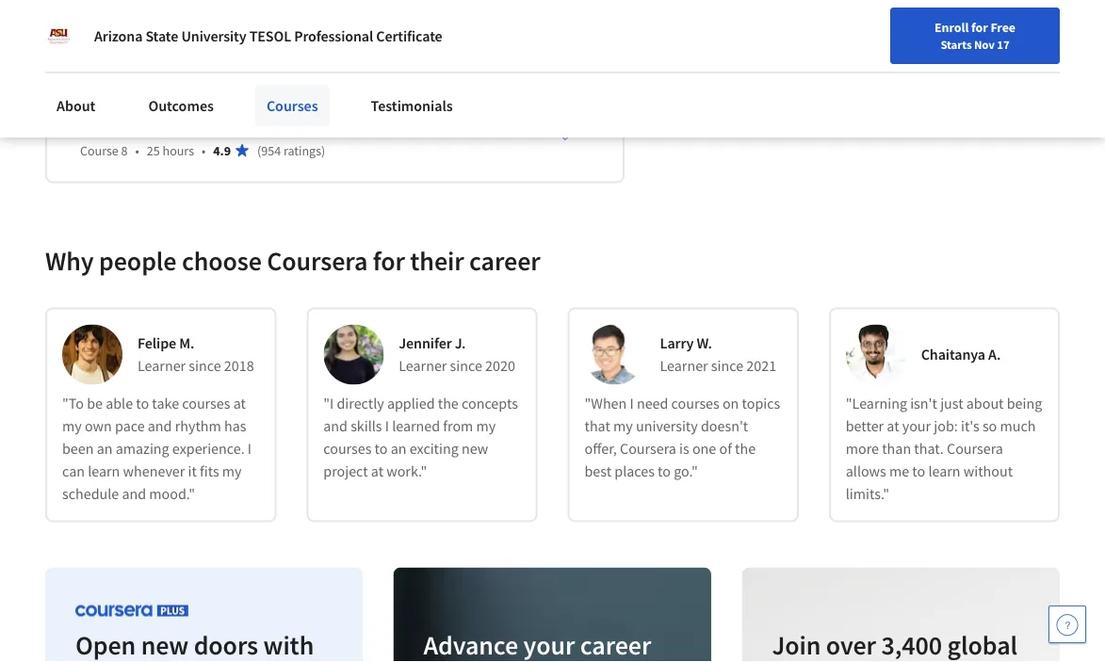 Task type: describe. For each thing, give the bounding box(es) containing it.
to inside "when i need courses on topics that my university doesn't offer, coursera is one of the best places to go."
[[658, 463, 671, 481]]

at inside "i directly applied the concepts and skills i learned from my courses to an exciting new project at work."
[[371, 463, 384, 481]]

1 horizontal spatial and
[[148, 417, 172, 436]]

course 8 • 25 hours •
[[80, 142, 206, 159]]

arizona state university image
[[45, 23, 72, 49]]

teach english now! technology enriched teaching
[[80, 18, 482, 42]]

for inside enroll for free starts nov 17
[[972, 19, 988, 36]]

open new doors with
[[75, 629, 314, 663]]

starts
[[941, 37, 972, 52]]

rhythm
[[175, 417, 221, 436]]

university
[[181, 26, 247, 45]]

"when
[[585, 395, 627, 413]]

felipe
[[138, 334, 176, 353]]

certificate
[[376, 26, 443, 45]]

advance
[[424, 629, 519, 662]]

offer,
[[585, 440, 617, 459]]

learn for that.
[[929, 463, 961, 481]]

professional
[[294, 26, 373, 45]]

mood."
[[149, 485, 195, 504]]

teach for teach english now! capstone project 2
[[80, 112, 127, 136]]

than
[[882, 440, 911, 459]]

much
[[1000, 417, 1036, 436]]

work."
[[387, 463, 427, 481]]

the inside "when i need courses on topics that my university doesn't offer, coursera is one of the best places to go."
[[735, 440, 756, 459]]

applied
[[387, 395, 435, 413]]

outcomes link
[[137, 85, 225, 126]]

j.
[[455, 334, 466, 353]]

experience.
[[172, 440, 245, 459]]

limits."
[[846, 485, 890, 504]]

without
[[964, 463, 1013, 481]]

been
[[62, 440, 94, 459]]

outcomes
[[148, 96, 214, 115]]

the inside "i directly applied the concepts and skills i learned from my courses to an exciting new project at work."
[[438, 395, 459, 413]]

has
[[224, 417, 246, 436]]

me
[[890, 463, 910, 481]]

0 horizontal spatial coursera
[[267, 244, 368, 277]]

over
[[826, 629, 876, 662]]

pace
[[115, 417, 145, 436]]

now! for technology
[[193, 18, 235, 42]]

an inside "i directly applied the concepts and skills i learned from my courses to an exciting new project at work."
[[391, 440, 407, 459]]

testimonials link
[[360, 85, 464, 126]]

since for w.
[[711, 357, 744, 376]]

hours
[[163, 142, 194, 159]]

0 horizontal spatial career
[[469, 244, 541, 277]]

i inside "to be able to take courses at my own pace and rhythm has been an amazing experience. i can learn whenever it fits my schedule and mood."
[[248, 440, 252, 459]]

isn't
[[911, 395, 938, 413]]

courses link
[[255, 85, 329, 126]]

learner for felipe
[[138, 357, 186, 376]]

coursera plus image
[[75, 605, 188, 617]]

join
[[772, 629, 821, 662]]

technology
[[239, 18, 331, 42]]

learner for larry
[[660, 357, 708, 376]]

whenever
[[123, 463, 185, 481]]

w.
[[697, 334, 712, 353]]

since for m.
[[189, 357, 221, 376]]

need
[[637, 395, 669, 413]]

advance your career
[[424, 629, 666, 663]]

people
[[99, 244, 177, 277]]

own
[[85, 417, 112, 436]]

2020
[[485, 357, 515, 376]]

954
[[261, 142, 281, 159]]

coursera inside "when i need courses on topics that my university doesn't offer, coursera is one of the best places to go."
[[620, 440, 677, 459]]

1 • from the left
[[135, 142, 139, 159]]

just
[[941, 395, 964, 413]]

their
[[410, 244, 464, 277]]

allows
[[846, 463, 887, 481]]

why people choose coursera for their career
[[45, 244, 541, 277]]

"to
[[62, 395, 84, 413]]

teach english now! technology enriched teaching link
[[80, 18, 482, 42]]

jennifer j. learner since 2020
[[399, 334, 515, 376]]

to inside "learning isn't just about being better at your job: it's so much more than that. coursera allows me to learn without limits."
[[913, 463, 926, 481]]

about link
[[45, 85, 107, 126]]

courses inside "i directly applied the concepts and skills i learned from my courses to an exciting new project at work."
[[323, 440, 372, 459]]

your inside advance your career
[[524, 629, 575, 662]]

arizona state university tesol professional certificate
[[94, 26, 443, 45]]

2018
[[224, 357, 254, 376]]

a.
[[989, 346, 1001, 364]]

2
[[378, 112, 388, 136]]

exciting
[[410, 440, 459, 459]]

take
[[152, 395, 179, 413]]

is
[[680, 440, 690, 459]]

teach for teach english now! technology enriched teaching
[[80, 18, 127, 42]]

tesol
[[249, 26, 291, 45]]

learn for an
[[88, 463, 120, 481]]

ratings
[[284, 142, 321, 159]]

teach english now! capstone project 2 link
[[80, 112, 388, 136]]

0 horizontal spatial and
[[122, 485, 146, 504]]

learner for jennifer
[[399, 357, 447, 376]]

more
[[846, 440, 879, 459]]

from
[[443, 417, 473, 436]]

"i
[[323, 395, 334, 413]]

enroll
[[935, 19, 969, 36]]

skills
[[351, 417, 382, 436]]

global
[[948, 629, 1018, 662]]

doors
[[194, 629, 258, 662]]

teaching
[[410, 18, 482, 42]]



Task type: locate. For each thing, give the bounding box(es) containing it.
1 english from the top
[[131, 18, 189, 42]]

0 horizontal spatial i
[[248, 440, 252, 459]]

to inside "i directly applied the concepts and skills i learned from my courses to an exciting new project at work."
[[375, 440, 388, 459]]

0 vertical spatial at
[[233, 395, 246, 413]]

about
[[57, 96, 96, 115]]

learn inside "to be able to take courses at my own pace and rhythm has been an amazing experience. i can learn whenever it fits my schedule and mood."
[[88, 463, 120, 481]]

topics
[[742, 395, 781, 413]]

learner inside felipe m. learner since 2018
[[138, 357, 186, 376]]

"to be able to take courses at my own pace and rhythm has been an amazing experience. i can learn whenever it fits my schedule and mood."
[[62, 395, 252, 504]]

1 horizontal spatial the
[[735, 440, 756, 459]]

learner down larry
[[660, 357, 708, 376]]

state
[[146, 26, 178, 45]]

(
[[257, 142, 261, 159]]

learner inside jennifer j. learner since 2020
[[399, 357, 447, 376]]

my down "to
[[62, 417, 82, 436]]

1 horizontal spatial coursera
[[620, 440, 677, 459]]

1 vertical spatial career
[[580, 629, 652, 662]]

felipe m. learner since 2018
[[138, 334, 254, 376]]

1 vertical spatial the
[[735, 440, 756, 459]]

1 an from the left
[[97, 440, 113, 459]]

( 954 ratings )
[[257, 142, 325, 159]]

1 teach from the top
[[80, 18, 127, 42]]

jennifer
[[399, 334, 452, 353]]

new inside open new doors with
[[141, 629, 189, 662]]

at
[[233, 395, 246, 413], [887, 417, 900, 436], [371, 463, 384, 481]]

directly
[[337, 395, 384, 413]]

since
[[189, 357, 221, 376], [450, 357, 482, 376], [711, 357, 744, 376]]

to left take
[[136, 395, 149, 413]]

4.9
[[213, 142, 231, 159]]

i right the skills
[[385, 417, 389, 436]]

0 horizontal spatial learner
[[138, 357, 186, 376]]

an
[[97, 440, 113, 459], [391, 440, 407, 459]]

open
[[75, 629, 136, 662]]

my inside "when i need courses on topics that my university doesn't offer, coursera is one of the best places to go."
[[614, 417, 633, 436]]

1 horizontal spatial for
[[972, 19, 988, 36]]

new down coursera plus image
[[141, 629, 189, 662]]

to inside "to be able to take courses at my own pace and rhythm has been an amazing experience. i can learn whenever it fits my schedule and mood."
[[136, 395, 149, 413]]

i
[[630, 395, 634, 413], [385, 417, 389, 436], [248, 440, 252, 459]]

1 now! from the top
[[193, 18, 235, 42]]

the right of
[[735, 440, 756, 459]]

concepts
[[462, 395, 518, 413]]

at for better
[[887, 417, 900, 436]]

now!
[[193, 18, 235, 42], [193, 112, 235, 136]]

chaitanya a.
[[921, 346, 1001, 364]]

0 vertical spatial now!
[[193, 18, 235, 42]]

job:
[[934, 417, 958, 436]]

courses
[[267, 96, 318, 115]]

doesn't
[[701, 417, 749, 436]]

i right experience. on the bottom
[[248, 440, 252, 459]]

since inside jennifer j. learner since 2020
[[450, 357, 482, 376]]

i inside "i directly applied the concepts and skills i learned from my courses to an exciting new project at work."
[[385, 417, 389, 436]]

2 horizontal spatial and
[[323, 417, 348, 436]]

0 horizontal spatial new
[[141, 629, 189, 662]]

1 horizontal spatial learn
[[929, 463, 961, 481]]

learner inside "larry w. learner since 2021"
[[660, 357, 708, 376]]

at for courses
[[233, 395, 246, 413]]

"i directly applied the concepts and skills i learned from my courses to an exciting new project at work."
[[323, 395, 518, 481]]

new inside "i directly applied the concepts and skills i learned from my courses to an exciting new project at work."
[[462, 440, 488, 459]]

0 vertical spatial teach
[[80, 18, 127, 42]]

it's
[[961, 417, 980, 436]]

2 english from the top
[[131, 112, 189, 136]]

courses inside "to be able to take courses at my own pace and rhythm has been an amazing experience. i can learn whenever it fits my schedule and mood."
[[182, 395, 230, 413]]

i inside "when i need courses on topics that my university doesn't offer, coursera is one of the best places to go."
[[630, 395, 634, 413]]

at left work."
[[371, 463, 384, 481]]

new down the from
[[462, 440, 488, 459]]

one
[[693, 440, 717, 459]]

larry
[[660, 334, 694, 353]]

the
[[438, 395, 459, 413], [735, 440, 756, 459]]

1 horizontal spatial since
[[450, 357, 482, 376]]

an down own
[[97, 440, 113, 459]]

that
[[585, 417, 611, 436]]

0 vertical spatial new
[[462, 440, 488, 459]]

2 vertical spatial at
[[371, 463, 384, 481]]

english for capstone
[[131, 112, 189, 136]]

0 horizontal spatial at
[[233, 395, 246, 413]]

now! up 4.9
[[193, 112, 235, 136]]

for up nov
[[972, 19, 988, 36]]

go."
[[674, 463, 698, 481]]

courses up project
[[323, 440, 372, 459]]

1 since from the left
[[189, 357, 221, 376]]

teach english now! capstone project 2
[[80, 112, 388, 136]]

my right that
[[614, 417, 633, 436]]

since down w.
[[711, 357, 744, 376]]

i left need at bottom right
[[630, 395, 634, 413]]

1 horizontal spatial an
[[391, 440, 407, 459]]

and down "i at bottom
[[323, 417, 348, 436]]

0 horizontal spatial an
[[97, 440, 113, 459]]

0 horizontal spatial your
[[524, 629, 575, 662]]

so
[[983, 417, 997, 436]]

"learning
[[846, 395, 908, 413]]

better
[[846, 417, 884, 436]]

1 vertical spatial your
[[524, 629, 575, 662]]

new
[[462, 440, 488, 459], [141, 629, 189, 662]]

choose
[[182, 244, 262, 277]]

coursera image
[[9, 15, 129, 45]]

2 an from the left
[[391, 440, 407, 459]]

english for technology
[[131, 18, 189, 42]]

0 vertical spatial i
[[630, 395, 634, 413]]

1 vertical spatial new
[[141, 629, 189, 662]]

1 horizontal spatial at
[[371, 463, 384, 481]]

0 horizontal spatial courses
[[182, 395, 230, 413]]

best
[[585, 463, 612, 481]]

able
[[106, 395, 133, 413]]

since down m.
[[189, 357, 221, 376]]

career inside advance your career
[[580, 629, 652, 662]]

None search field
[[238, 12, 399, 49]]

0 vertical spatial english
[[131, 18, 189, 42]]

about
[[967, 395, 1004, 413]]

being
[[1007, 395, 1043, 413]]

menu item
[[779, 19, 900, 80]]

arizona
[[94, 26, 143, 45]]

2 learner from the left
[[399, 357, 447, 376]]

2 now! from the top
[[193, 112, 235, 136]]

help center image
[[1056, 614, 1079, 636]]

project
[[317, 112, 375, 136]]

for
[[972, 19, 988, 36], [373, 244, 405, 277]]

2 horizontal spatial i
[[630, 395, 634, 413]]

0 horizontal spatial since
[[189, 357, 221, 376]]

learn up schedule
[[88, 463, 120, 481]]

at up than
[[887, 417, 900, 436]]

"when i need courses on topics that my university doesn't offer, coursera is one of the best places to go."
[[585, 395, 781, 481]]

since down j.
[[450, 357, 482, 376]]

1 horizontal spatial career
[[580, 629, 652, 662]]

on
[[723, 395, 739, 413]]

enroll for free starts nov 17
[[935, 19, 1016, 52]]

1 vertical spatial now!
[[193, 112, 235, 136]]

"learning isn't just about being better at your job: it's so much more than that. coursera allows me to learn without limits."
[[846, 395, 1043, 504]]

and down whenever
[[122, 485, 146, 504]]

and inside "i directly applied the concepts and skills i learned from my courses to an exciting new project at work."
[[323, 417, 348, 436]]

since inside felipe m. learner since 2018
[[189, 357, 221, 376]]

coursera
[[267, 244, 368, 277], [620, 440, 677, 459], [947, 440, 1004, 459]]

for left their
[[373, 244, 405, 277]]

1 vertical spatial at
[[887, 417, 900, 436]]

places
[[615, 463, 655, 481]]

at inside "learning isn't just about being better at your job: it's so much more than that. coursera allows me to learn without limits."
[[887, 417, 900, 436]]

learn down that.
[[929, 463, 961, 481]]

learn inside "learning isn't just about being better at your job: it's so much more than that. coursera allows me to learn without limits."
[[929, 463, 961, 481]]

an inside "to be able to take courses at my own pace and rhythm has been an amazing experience. i can learn whenever it fits my schedule and mood."
[[97, 440, 113, 459]]

3 learner from the left
[[660, 357, 708, 376]]

0 horizontal spatial the
[[438, 395, 459, 413]]

2 horizontal spatial courses
[[672, 395, 720, 413]]

2 horizontal spatial since
[[711, 357, 744, 376]]

)
[[321, 142, 325, 159]]

can
[[62, 463, 85, 481]]

english up "25"
[[131, 112, 189, 136]]

2 learn from the left
[[929, 463, 961, 481]]

to right me
[[913, 463, 926, 481]]

0 horizontal spatial for
[[373, 244, 405, 277]]

3,400
[[881, 629, 942, 662]]

show notifications image
[[920, 24, 943, 46]]

teach right arizona state university icon
[[80, 18, 127, 42]]

1 horizontal spatial your
[[903, 417, 931, 436]]

english
[[131, 18, 189, 42], [131, 112, 189, 136]]

fits
[[200, 463, 219, 481]]

1 learn from the left
[[88, 463, 120, 481]]

with
[[263, 629, 314, 662]]

courses
[[182, 395, 230, 413], [672, 395, 720, 413], [323, 440, 372, 459]]

teach up course
[[80, 112, 127, 136]]

2 vertical spatial i
[[248, 440, 252, 459]]

2 horizontal spatial coursera
[[947, 440, 1004, 459]]

now! right state
[[193, 18, 235, 42]]

amazing
[[116, 440, 169, 459]]

1 horizontal spatial •
[[202, 142, 206, 159]]

0 vertical spatial career
[[469, 244, 541, 277]]

since for j.
[[450, 357, 482, 376]]

m.
[[179, 334, 194, 353]]

learned
[[392, 417, 440, 436]]

teach
[[80, 18, 127, 42], [80, 112, 127, 136]]

to
[[136, 395, 149, 413], [375, 440, 388, 459], [658, 463, 671, 481], [913, 463, 926, 481]]

why
[[45, 244, 94, 277]]

2 • from the left
[[202, 142, 206, 159]]

your inside "learning isn't just about being better at your job: it's so much more than that. coursera allows me to learn without limits."
[[903, 417, 931, 436]]

testimonials
[[371, 96, 453, 115]]

free
[[991, 19, 1016, 36]]

1 vertical spatial i
[[385, 417, 389, 436]]

• right the "8"
[[135, 142, 139, 159]]

to left go."
[[658, 463, 671, 481]]

courses left 'on'
[[672, 395, 720, 413]]

learner down jennifer
[[399, 357, 447, 376]]

25
[[147, 142, 160, 159]]

17
[[997, 37, 1010, 52]]

0 vertical spatial for
[[972, 19, 988, 36]]

8
[[121, 142, 128, 159]]

courses inside "when i need courses on topics that my university doesn't offer, coursera is one of the best places to go."
[[672, 395, 720, 413]]

to down the skills
[[375, 440, 388, 459]]

0 vertical spatial the
[[438, 395, 459, 413]]

1 learner from the left
[[138, 357, 186, 376]]

1 horizontal spatial new
[[462, 440, 488, 459]]

since inside "larry w. learner since 2021"
[[711, 357, 744, 376]]

2 since from the left
[[450, 357, 482, 376]]

chaitanya
[[921, 346, 986, 364]]

• left 4.9
[[202, 142, 206, 159]]

0 horizontal spatial learn
[[88, 463, 120, 481]]

1 horizontal spatial courses
[[323, 440, 372, 459]]

my
[[62, 417, 82, 436], [476, 417, 496, 436], [614, 417, 633, 436], [222, 463, 242, 481]]

enriched
[[335, 18, 406, 42]]

an up work."
[[391, 440, 407, 459]]

2 horizontal spatial at
[[887, 417, 900, 436]]

your down the isn't
[[903, 417, 931, 436]]

3 since from the left
[[711, 357, 744, 376]]

2 teach from the top
[[80, 112, 127, 136]]

1 horizontal spatial learner
[[399, 357, 447, 376]]

your right advance
[[524, 629, 575, 662]]

0 horizontal spatial •
[[135, 142, 139, 159]]

and down take
[[148, 417, 172, 436]]

now! for capstone
[[193, 112, 235, 136]]

be
[[87, 395, 103, 413]]

1 vertical spatial teach
[[80, 112, 127, 136]]

courses up rhythm
[[182, 395, 230, 413]]

english up outcomes
[[131, 18, 189, 42]]

coursera inside "learning isn't just about being better at your job: it's so much more than that. coursera allows me to learn without limits."
[[947, 440, 1004, 459]]

the up the from
[[438, 395, 459, 413]]

1 vertical spatial english
[[131, 112, 189, 136]]

at inside "to be able to take courses at my own pace and rhythm has been an amazing experience. i can learn whenever it fits my schedule and mood."
[[233, 395, 246, 413]]

join over 3,400 global
[[772, 629, 1018, 663]]

at up has
[[233, 395, 246, 413]]

2 horizontal spatial learner
[[660, 357, 708, 376]]

my right fits
[[222, 463, 242, 481]]

my down concepts
[[476, 417, 496, 436]]

university
[[636, 417, 698, 436]]

1 horizontal spatial i
[[385, 417, 389, 436]]

0 vertical spatial your
[[903, 417, 931, 436]]

my inside "i directly applied the concepts and skills i learned from my courses to an exciting new project at work."
[[476, 417, 496, 436]]

1 vertical spatial for
[[373, 244, 405, 277]]

learner down felipe
[[138, 357, 186, 376]]



Task type: vqa. For each thing, say whether or not it's contained in the screenshot.
"bridge"
no



